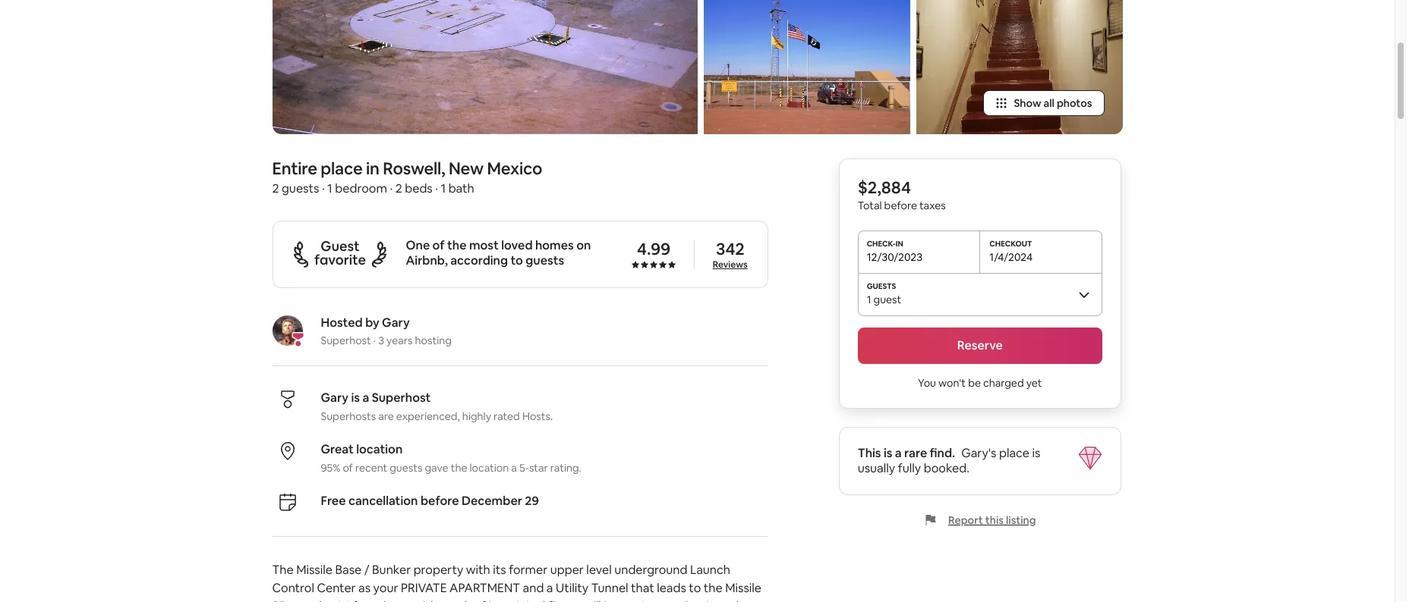 Task type: vqa. For each thing, say whether or not it's contained in the screenshot.
top Airbnb your home
no



Task type: describe. For each thing, give the bounding box(es) containing it.
silo
[[272, 599, 292, 603]]

is for this
[[884, 446, 893, 462]]

tunnel
[[591, 581, 628, 597]]

control
[[272, 581, 314, 597]]

you
[[918, 377, 936, 391]]

gary inside gary is a superhost superhosts are experienced, highly rated hosts.
[[321, 391, 349, 406]]

12/30/2023
[[867, 251, 923, 265]]

as
[[358, 581, 371, 597]]

photos
[[1057, 97, 1092, 110]]

beds
[[405, 181, 433, 197]]

level
[[586, 563, 612, 579]]

property
[[414, 563, 463, 579]]

of inside 'one of the most loved homes on airbnb, according to guests'
[[432, 238, 445, 254]]

feet
[[353, 599, 376, 603]]

you won't be charged yet
[[918, 377, 1042, 391]]

homes
[[535, 238, 574, 254]]

center
[[317, 581, 356, 597]]

one of the most loved homes on airbnb, according to guests
[[406, 238, 591, 269]]

show all photos
[[1014, 97, 1092, 110]]

december
[[462, 494, 522, 510]]

leads
[[657, 581, 686, 597]]

nearly
[[294, 599, 328, 603]]

report this listing button
[[924, 514, 1036, 528]]

the inside 'one of the most loved homes on airbnb, according to guests'
[[447, 238, 467, 254]]

1/4/2024
[[990, 251, 1033, 265]]

$2,884
[[858, 177, 912, 198]]

booked.
[[924, 461, 970, 477]]

hosted
[[321, 315, 363, 331]]

hosted by gary superhost · 3 years hosting
[[321, 315, 452, 348]]

this
[[858, 446, 881, 462]]

great location 95% of recent guests gave the location a 5-star rating.
[[321, 442, 581, 476]]

rare
[[905, 446, 928, 462]]

1 horizontal spatial missile
[[725, 581, 761, 597]]

entire
[[272, 158, 317, 179]]

in
[[366, 158, 379, 179]]

host profile picture image
[[272, 316, 303, 347]]

1 horizontal spatial 1
[[441, 181, 446, 197]]

place for entire
[[321, 158, 363, 179]]

be
[[969, 377, 981, 391]]

$2,884 total before taxes
[[858, 177, 946, 213]]

highly
[[462, 410, 491, 424]]

hosts.
[[522, 410, 553, 424]]

what
[[676, 599, 704, 603]]

bunker
[[372, 563, 411, 579]]

guests inside 'one of the most loved homes on airbnb, according to guests'
[[526, 253, 564, 269]]

airbnb,
[[406, 253, 448, 269]]

years
[[387, 334, 413, 348]]

show all photos button
[[984, 91, 1104, 116]]

342
[[716, 238, 744, 260]]

find.
[[930, 446, 956, 462]]

superhosts
[[321, 410, 376, 424]]

of inside great location 95% of recent guests gave the location a 5-star rating.
[[343, 462, 353, 476]]

the inside "the missile base / bunker property with its former upper level underground launch control center as your private apartment and a utility tunnel that leads to the missile silo nearly 186 feet deep, with much of its original floors still intact. learn what it took"
[[704, 581, 723, 597]]

according
[[450, 253, 508, 269]]

1 vertical spatial location
[[470, 462, 509, 476]]

floors
[[548, 599, 580, 603]]

3
[[378, 334, 384, 348]]

utility
[[556, 581, 589, 597]]

yet
[[1027, 377, 1042, 391]]

a inside "the missile base / bunker property with its former upper level underground launch control center as your private apartment and a utility tunnel that leads to the missile silo nearly 186 feet deep, with much of its original floors still intact. learn what it took"
[[547, 581, 553, 597]]

2 2 from the left
[[395, 181, 402, 197]]

5-
[[519, 462, 529, 476]]

private
[[401, 581, 447, 597]]

0 horizontal spatial location
[[356, 442, 403, 458]]

much
[[440, 599, 471, 603]]

took
[[717, 599, 743, 603]]

hosting
[[415, 334, 452, 348]]

0 vertical spatial with
[[466, 563, 490, 579]]

original
[[504, 599, 545, 603]]

and
[[523, 581, 544, 597]]

are
[[378, 410, 394, 424]]

intact.
[[604, 599, 639, 603]]

gary's place is usually fully booked.
[[858, 446, 1041, 477]]

favorite
[[314, 251, 366, 269]]

cancellation
[[348, 494, 418, 510]]

show
[[1014, 97, 1041, 110]]

great
[[321, 442, 354, 458]]

apartment
[[450, 581, 520, 597]]

0 horizontal spatial 1
[[327, 181, 332, 197]]

1 2 from the left
[[272, 181, 279, 197]]

342 reviews
[[713, 238, 748, 271]]

former
[[509, 563, 548, 579]]

1 guest
[[867, 293, 902, 307]]

usually
[[858, 461, 896, 477]]

your
[[373, 581, 398, 597]]

free cancellation before december 29
[[321, 494, 539, 510]]



Task type: locate. For each thing, give the bounding box(es) containing it.
report
[[949, 514, 983, 528]]

1 left guest
[[867, 293, 872, 307]]

a right and
[[547, 581, 553, 597]]

guest favorite
[[314, 238, 366, 269]]

1 vertical spatial with
[[413, 599, 437, 603]]

reviews
[[713, 259, 748, 271]]

0 vertical spatial guests
[[282, 181, 319, 197]]

· right beds
[[435, 181, 438, 197]]

0 horizontal spatial missile
[[296, 563, 333, 579]]

0 horizontal spatial 2
[[272, 181, 279, 197]]

· left bedroom
[[322, 181, 325, 197]]

base
[[335, 563, 362, 579]]

place up bedroom
[[321, 158, 363, 179]]

to inside "the missile base / bunker property with its former upper level underground launch control center as your private apartment and a utility tunnel that leads to the missile silo nearly 186 feet deep, with much of its original floors still intact. learn what it took"
[[689, 581, 701, 597]]

of right 95%
[[343, 462, 353, 476]]

is inside gary is a superhost superhosts are experienced, highly rated hosts.
[[351, 391, 360, 406]]

0 vertical spatial place
[[321, 158, 363, 179]]

gary is a superhost superhosts are experienced, highly rated hosts.
[[321, 391, 553, 424]]

· left 3 at the left bottom of page
[[373, 334, 376, 348]]

2
[[272, 181, 279, 197], [395, 181, 402, 197]]

is up "superhosts"
[[351, 391, 360, 406]]

its
[[493, 563, 506, 579], [488, 599, 502, 603]]

reserve button
[[858, 328, 1103, 365]]

0 horizontal spatial of
[[343, 462, 353, 476]]

0 vertical spatial missile
[[296, 563, 333, 579]]

1 vertical spatial before
[[421, 494, 459, 510]]

0 vertical spatial to
[[511, 253, 523, 269]]

1 guest button
[[858, 274, 1103, 316]]

superhost up 'are'
[[372, 391, 431, 406]]

is right gary's
[[1033, 446, 1041, 462]]

charged
[[984, 377, 1024, 391]]

guests inside great location 95% of recent guests gave the location a 5-star rating.
[[390, 462, 422, 476]]

before for $2,884
[[885, 199, 918, 213]]

superhost for gary is a superhost
[[372, 391, 431, 406]]

1 horizontal spatial 2
[[395, 181, 402, 197]]

won't
[[939, 377, 966, 391]]

true cold war relic atlas f missile silo / bunker image 3 image
[[703, 0, 910, 135]]

gary up years
[[382, 315, 410, 331]]

a left rare
[[895, 446, 902, 462]]

the right gave
[[451, 462, 467, 476]]

missile
[[296, 563, 333, 579], [725, 581, 761, 597]]

deep,
[[379, 599, 410, 603]]

to right most
[[511, 253, 523, 269]]

186
[[331, 599, 350, 603]]

0 vertical spatial the
[[447, 238, 467, 254]]

a inside gary is a superhost superhosts are experienced, highly rated hosts.
[[362, 391, 369, 406]]

missile up control
[[296, 563, 333, 579]]

report this listing
[[949, 514, 1036, 528]]

the inside great location 95% of recent guests gave the location a 5-star rating.
[[451, 462, 467, 476]]

all
[[1044, 97, 1055, 110]]

· inside hosted by gary superhost · 3 years hosting
[[373, 334, 376, 348]]

1 vertical spatial to
[[689, 581, 701, 597]]

the
[[272, 563, 294, 579]]

2 vertical spatial of
[[474, 599, 486, 603]]

location up december
[[470, 462, 509, 476]]

1 left bath
[[441, 181, 446, 197]]

to inside 'one of the most loved homes on airbnb, according to guests'
[[511, 253, 523, 269]]

is right this
[[884, 446, 893, 462]]

missile up took
[[725, 581, 761, 597]]

taxes
[[920, 199, 946, 213]]

guest
[[874, 293, 902, 307]]

1 horizontal spatial to
[[689, 581, 701, 597]]

0 horizontal spatial is
[[351, 391, 360, 406]]

its up apartment
[[493, 563, 506, 579]]

0 horizontal spatial before
[[421, 494, 459, 510]]

/
[[364, 563, 369, 579]]

a left 5-
[[511, 462, 517, 476]]

its down apartment
[[488, 599, 502, 603]]

2 horizontal spatial is
[[1033, 446, 1041, 462]]

superhost inside hosted by gary superhost · 3 years hosting
[[321, 334, 371, 348]]

is
[[351, 391, 360, 406], [884, 446, 893, 462], [1033, 446, 1041, 462]]

a
[[362, 391, 369, 406], [895, 446, 902, 462], [511, 462, 517, 476], [547, 581, 553, 597]]

0 horizontal spatial to
[[511, 253, 523, 269]]

2 horizontal spatial of
[[474, 599, 486, 603]]

· left beds
[[390, 181, 393, 197]]

before for free
[[421, 494, 459, 510]]

guests inside the entire place in roswell, new mexico 2 guests · 1 bedroom · 2 beds · 1 bath
[[282, 181, 319, 197]]

the missile base / bunker property with its former upper level underground launch control center as your private apartment and a utility tunnel that leads to the missile silo nearly 186 feet deep, with much of its original floors still intact. learn what it took 
[[272, 563, 764, 603]]

place
[[321, 158, 363, 179], [1000, 446, 1030, 462]]

1 inside 'dropdown button'
[[867, 293, 872, 307]]

1 vertical spatial place
[[1000, 446, 1030, 462]]

gary inside hosted by gary superhost · 3 years hosting
[[382, 315, 410, 331]]

total
[[858, 199, 882, 213]]

loved
[[501, 238, 533, 254]]

2 vertical spatial guests
[[390, 462, 422, 476]]

0 vertical spatial before
[[885, 199, 918, 213]]

it
[[706, 599, 714, 603]]

of
[[432, 238, 445, 254], [343, 462, 353, 476], [474, 599, 486, 603]]

1 horizontal spatial gary
[[382, 315, 410, 331]]

before down gave
[[421, 494, 459, 510]]

2 left beds
[[395, 181, 402, 197]]

recent
[[355, 462, 387, 476]]

0 vertical spatial gary
[[382, 315, 410, 331]]

1 vertical spatial guests
[[526, 253, 564, 269]]

location up 'recent'
[[356, 442, 403, 458]]

1 horizontal spatial before
[[885, 199, 918, 213]]

roswell,
[[383, 158, 445, 179]]

is inside gary's place is usually fully booked.
[[1033, 446, 1041, 462]]

superhost down hosted
[[321, 334, 371, 348]]

2 horizontal spatial guests
[[526, 253, 564, 269]]

1 vertical spatial missile
[[725, 581, 761, 597]]

1 horizontal spatial guests
[[390, 462, 422, 476]]

guests down entire
[[282, 181, 319, 197]]

new
[[449, 158, 484, 179]]

29
[[525, 494, 539, 510]]

place for gary's
[[1000, 446, 1030, 462]]

by
[[365, 315, 379, 331]]

guests left on
[[526, 253, 564, 269]]

0 horizontal spatial with
[[413, 599, 437, 603]]

of down apartment
[[474, 599, 486, 603]]

superhost inside gary is a superhost superhosts are experienced, highly rated hosts.
[[372, 391, 431, 406]]

is for gary
[[351, 391, 360, 406]]

place right gary's
[[1000, 446, 1030, 462]]

gary
[[382, 315, 410, 331], [321, 391, 349, 406]]

1 horizontal spatial is
[[884, 446, 893, 462]]

that
[[631, 581, 654, 597]]

learn
[[642, 599, 673, 603]]

to up what
[[689, 581, 701, 597]]

bedroom
[[335, 181, 387, 197]]

gary up "superhosts"
[[321, 391, 349, 406]]

bath
[[448, 181, 474, 197]]

before
[[885, 199, 918, 213], [421, 494, 459, 510]]

a up "superhosts"
[[362, 391, 369, 406]]

true cold war relic atlas f missile silo / bunker image 5 image
[[916, 0, 1123, 135]]

1 vertical spatial gary
[[321, 391, 349, 406]]

of right one
[[432, 238, 445, 254]]

guests
[[282, 181, 319, 197], [526, 253, 564, 269], [390, 462, 422, 476]]

1 horizontal spatial place
[[1000, 446, 1030, 462]]

with down private
[[413, 599, 437, 603]]

0 vertical spatial superhost
[[321, 334, 371, 348]]

0 horizontal spatial superhost
[[321, 334, 371, 348]]

1 horizontal spatial with
[[466, 563, 490, 579]]

1 vertical spatial the
[[451, 462, 467, 476]]

location
[[356, 442, 403, 458], [470, 462, 509, 476]]

reserve
[[958, 338, 1003, 354]]

gary's
[[962, 446, 997, 462]]

2 down entire
[[272, 181, 279, 197]]

the up it in the bottom right of the page
[[704, 581, 723, 597]]

place inside gary's place is usually fully booked.
[[1000, 446, 1030, 462]]

1 horizontal spatial superhost
[[372, 391, 431, 406]]

0 vertical spatial location
[[356, 442, 403, 458]]

superhost for hosted by gary
[[321, 334, 371, 348]]

with up apartment
[[466, 563, 490, 579]]

mexico
[[487, 158, 542, 179]]

this
[[986, 514, 1004, 528]]

0 vertical spatial of
[[432, 238, 445, 254]]

the left most
[[447, 238, 467, 254]]

one
[[406, 238, 430, 254]]

launch
[[690, 563, 730, 579]]

entire place in roswell, new mexico 2 guests · 1 bedroom · 2 beds · 1 bath
[[272, 158, 542, 197]]

underground
[[614, 563, 687, 579]]

listing
[[1006, 514, 1036, 528]]

star
[[529, 462, 548, 476]]

1 vertical spatial its
[[488, 599, 502, 603]]

0 horizontal spatial guests
[[282, 181, 319, 197]]

before inside $2,884 total before taxes
[[885, 199, 918, 213]]

rating.
[[550, 462, 581, 476]]

still
[[583, 599, 601, 603]]

1 left bedroom
[[327, 181, 332, 197]]

true cold war relic atlas f missile silo / bunker image 1 image
[[272, 0, 697, 135]]

1 horizontal spatial of
[[432, 238, 445, 254]]

most
[[469, 238, 499, 254]]

1 horizontal spatial location
[[470, 462, 509, 476]]

0 vertical spatial its
[[493, 563, 506, 579]]

1 vertical spatial of
[[343, 462, 353, 476]]

upper
[[550, 563, 584, 579]]

2 vertical spatial the
[[704, 581, 723, 597]]

1 vertical spatial superhost
[[372, 391, 431, 406]]

of inside "the missile base / bunker property with its former upper level underground launch control center as your private apartment and a utility tunnel that leads to the missile silo nearly 186 feet deep, with much of its original floors still intact. learn what it took"
[[474, 599, 486, 603]]

guests left gave
[[390, 462, 422, 476]]

a inside great location 95% of recent guests gave the location a 5-star rating.
[[511, 462, 517, 476]]

free
[[321, 494, 346, 510]]

2 horizontal spatial 1
[[867, 293, 872, 307]]

0 horizontal spatial gary
[[321, 391, 349, 406]]

place inside the entire place in roswell, new mexico 2 guests · 1 bedroom · 2 beds · 1 bath
[[321, 158, 363, 179]]

before down $2,884
[[885, 199, 918, 213]]

this is a rare find.
[[858, 446, 956, 462]]

guest
[[321, 238, 360, 255]]

on
[[576, 238, 591, 254]]

0 horizontal spatial place
[[321, 158, 363, 179]]



